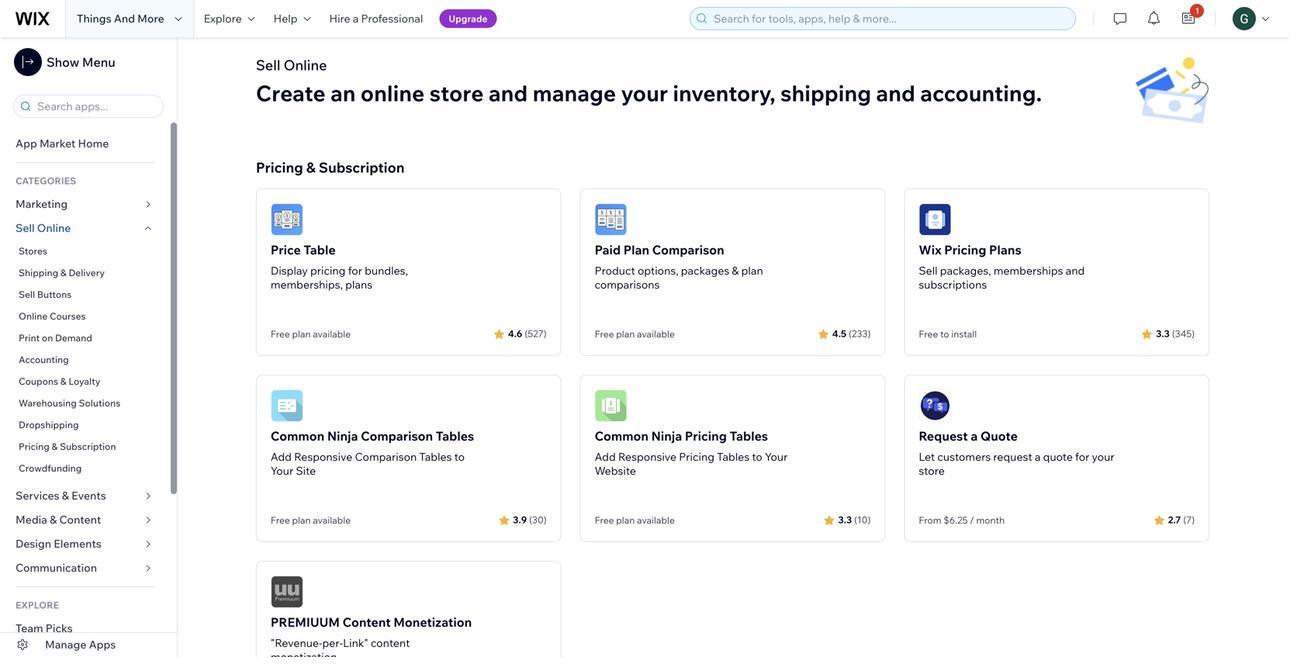Task type: locate. For each thing, give the bounding box(es) containing it.
available
[[313, 328, 351, 340], [637, 328, 675, 340], [313, 514, 351, 526], [637, 514, 675, 526]]

1 vertical spatial for
[[1075, 450, 1090, 464]]

0 horizontal spatial pricing & subscription
[[19, 441, 116, 452]]

communication
[[16, 561, 99, 574]]

online down marketing
[[37, 221, 71, 235]]

2 horizontal spatial to
[[940, 328, 949, 340]]

0 horizontal spatial for
[[348, 264, 362, 277]]

0 horizontal spatial your
[[621, 80, 668, 107]]

0 horizontal spatial to
[[454, 450, 465, 464]]

and
[[114, 12, 135, 25]]

and right the memberships
[[1066, 264, 1085, 277]]

things
[[77, 12, 111, 25]]

1 responsive from the left
[[294, 450, 352, 464]]

add inside common ninja pricing tables add responsive pricing tables to your website
[[595, 450, 616, 464]]

Search apps... field
[[33, 95, 158, 117]]

& for services & events link
[[62, 489, 69, 502]]

1 add from the left
[[271, 450, 292, 464]]

store inside request a quote let customers request a quote for your store
[[919, 464, 945, 478]]

0 horizontal spatial common
[[271, 428, 324, 444]]

free up premiuum content monetization logo
[[271, 514, 290, 526]]

1 horizontal spatial common
[[595, 428, 649, 444]]

available down site
[[313, 514, 351, 526]]

add
[[271, 450, 292, 464], [595, 450, 616, 464]]

team picks link
[[0, 617, 171, 641]]

your inside sell online create an online store and manage your inventory, shipping and accounting.
[[621, 80, 668, 107]]

responsive up site
[[294, 450, 352, 464]]

sell for sell online create an online store and manage your inventory, shipping and accounting.
[[256, 56, 280, 74]]

2 ninja from the left
[[651, 428, 682, 444]]

0 horizontal spatial your
[[271, 464, 293, 478]]

plan down memberships,
[[292, 328, 311, 340]]

your inside 'common ninja comparison tables add responsive comparison tables to your site'
[[271, 464, 293, 478]]

shipping & delivery
[[19, 267, 105, 279]]

1 horizontal spatial a
[[971, 428, 978, 444]]

available for paid plan comparison
[[637, 328, 675, 340]]

0 horizontal spatial 3.3
[[838, 514, 852, 526]]

hire a professional
[[329, 12, 423, 25]]

add down common ninja comparison tables logo
[[271, 450, 292, 464]]

1 horizontal spatial add
[[595, 450, 616, 464]]

content inside premiuum content monetization "revenue-per-link" content monetization.
[[343, 614, 391, 630]]

comparisons
[[595, 278, 660, 291]]

stores
[[19, 245, 47, 257]]

plan down site
[[292, 514, 311, 526]]

sell up 'stores'
[[16, 221, 35, 235]]

online up print
[[19, 310, 48, 322]]

0 vertical spatial a
[[353, 12, 359, 25]]

& left delivery
[[60, 267, 67, 279]]

a
[[353, 12, 359, 25], [971, 428, 978, 444], [1035, 450, 1041, 464]]

1 vertical spatial online
[[37, 221, 71, 235]]

online
[[361, 80, 425, 107]]

to
[[940, 328, 949, 340], [454, 450, 465, 464], [752, 450, 763, 464]]

0 vertical spatial for
[[348, 264, 362, 277]]

responsive inside common ninja pricing tables add responsive pricing tables to your website
[[618, 450, 677, 464]]

1 vertical spatial comparison
[[361, 428, 433, 444]]

price table display pricing for bundles, memberships, plans
[[271, 242, 408, 291]]

sell
[[256, 56, 280, 74], [16, 221, 35, 235], [919, 264, 938, 277], [19, 289, 35, 300]]

create
[[256, 80, 326, 107]]

3.3 for common ninja pricing tables
[[838, 514, 852, 526]]

add up website
[[595, 450, 616, 464]]

help button
[[264, 0, 320, 37]]

common inside common ninja pricing tables add responsive pricing tables to your website
[[595, 428, 649, 444]]

3.3
[[1156, 328, 1170, 339], [838, 514, 852, 526]]

month
[[976, 514, 1005, 526]]

1 horizontal spatial your
[[1092, 450, 1115, 464]]

& inside pricing & subscription link
[[52, 441, 58, 452]]

store
[[430, 80, 484, 107], [919, 464, 945, 478]]

free for paid plan comparison
[[595, 328, 614, 340]]

1 horizontal spatial your
[[765, 450, 788, 464]]

0 vertical spatial online
[[284, 56, 327, 74]]

common for common ninja pricing tables
[[595, 428, 649, 444]]

plan down website
[[616, 514, 635, 526]]

monetization.
[[271, 650, 340, 657]]

free for wix pricing plans
[[919, 328, 938, 340]]

coupons & loyalty
[[19, 375, 100, 387]]

courses
[[50, 310, 86, 322]]

free plan available for paid plan comparison
[[595, 328, 675, 340]]

subscriptions
[[919, 278, 987, 291]]

0 horizontal spatial store
[[430, 80, 484, 107]]

free left install
[[919, 328, 938, 340]]

your
[[765, 450, 788, 464], [271, 464, 293, 478]]

2 responsive from the left
[[618, 450, 677, 464]]

2 horizontal spatial and
[[1066, 264, 1085, 277]]

free
[[271, 328, 290, 340], [595, 328, 614, 340], [919, 328, 938, 340], [271, 514, 290, 526], [595, 514, 614, 526]]

online up create on the top
[[284, 56, 327, 74]]

2 add from the left
[[595, 450, 616, 464]]

your inside common ninja pricing tables add responsive pricing tables to your website
[[765, 450, 788, 464]]

3.3 left (345)
[[1156, 328, 1170, 339]]

store right online
[[430, 80, 484, 107]]

demand
[[55, 332, 92, 344]]

common down common ninja comparison tables logo
[[271, 428, 324, 444]]

free plan available down memberships,
[[271, 328, 351, 340]]

0 vertical spatial content
[[59, 513, 101, 526]]

responsive up website
[[618, 450, 677, 464]]

free plan available down comparisons
[[595, 328, 675, 340]]

2 vertical spatial online
[[19, 310, 48, 322]]

0 vertical spatial store
[[430, 80, 484, 107]]

sell inside the wix pricing plans sell packages, memberships and subscriptions
[[919, 264, 938, 277]]

sell down shipping
[[19, 289, 35, 300]]

sell online link
[[0, 216, 171, 241]]

free plan available for price table
[[271, 328, 351, 340]]

a inside 'link'
[[353, 12, 359, 25]]

comparison for plan
[[652, 242, 724, 258]]

available down memberships,
[[313, 328, 351, 340]]

an
[[330, 80, 356, 107]]

free plan available down website
[[595, 514, 675, 526]]

& inside shipping & delivery link
[[60, 267, 67, 279]]

0 vertical spatial your
[[765, 450, 788, 464]]

1 vertical spatial 3.3
[[838, 514, 852, 526]]

price table logo image
[[271, 203, 303, 236]]

sell up create on the top
[[256, 56, 280, 74]]

1 horizontal spatial 3.3
[[1156, 328, 1170, 339]]

a for professional
[[353, 12, 359, 25]]

manage
[[45, 638, 86, 651]]

3.3 left (10)
[[838, 514, 852, 526]]

& inside paid plan comparison product options, packages & plan comparisons
[[732, 264, 739, 277]]

show
[[47, 54, 79, 70]]

3.9
[[513, 514, 527, 526]]

plan down comparisons
[[616, 328, 635, 340]]

subscription down an
[[319, 159, 405, 176]]

3.3 (10)
[[838, 514, 871, 526]]

and left the manage
[[489, 80, 528, 107]]

premiuum content monetization logo image
[[271, 576, 303, 608]]

manage apps link
[[0, 633, 177, 657]]

accounting
[[19, 354, 69, 365]]

store inside sell online create an online store and manage your inventory, shipping and accounting.
[[430, 80, 484, 107]]

communication link
[[0, 556, 171, 580]]

pricing
[[256, 159, 303, 176], [944, 242, 986, 258], [685, 428, 727, 444], [19, 441, 49, 452], [679, 450, 715, 464]]

online inside sell online create an online store and manage your inventory, shipping and accounting.
[[284, 56, 327, 74]]

plans
[[989, 242, 1022, 258]]

and right shipping
[[876, 80, 915, 107]]

a up customers
[[971, 428, 978, 444]]

and inside the wix pricing plans sell packages, memberships and subscriptions
[[1066, 264, 1085, 277]]

0 horizontal spatial subscription
[[60, 441, 116, 452]]

ninja inside common ninja pricing tables add responsive pricing tables to your website
[[651, 428, 682, 444]]

team picks
[[16, 621, 73, 635]]

common for common ninja comparison tables
[[271, 428, 324, 444]]

0 vertical spatial subscription
[[319, 159, 405, 176]]

warehousing solutions
[[19, 397, 120, 409]]

subscription inside the sidebar element
[[60, 441, 116, 452]]

your inside request a quote let customers request a quote for your store
[[1092, 450, 1115, 464]]

comparison inside paid plan comparison product options, packages & plan comparisons
[[652, 242, 724, 258]]

& right packages
[[732, 264, 739, 277]]

plan for price table
[[292, 328, 311, 340]]

responsive for comparison
[[294, 450, 352, 464]]

for up plans
[[348, 264, 362, 277]]

free to install
[[919, 328, 977, 340]]

your right the quote
[[1092, 450, 1115, 464]]

2 common from the left
[[595, 428, 649, 444]]

1 vertical spatial pricing & subscription
[[19, 441, 116, 452]]

free down website
[[595, 514, 614, 526]]

explore
[[204, 12, 242, 25]]

ninja inside 'common ninja comparison tables add responsive comparison tables to your site'
[[327, 428, 358, 444]]

plan inside paid plan comparison product options, packages & plan comparisons
[[741, 264, 763, 277]]

0 horizontal spatial a
[[353, 12, 359, 25]]

& left "loyalty"
[[60, 375, 66, 387]]

plan
[[624, 242, 649, 258]]

professional
[[361, 12, 423, 25]]

ninja for pricing
[[651, 428, 682, 444]]

subscription down dropshipping link
[[60, 441, 116, 452]]

0 horizontal spatial content
[[59, 513, 101, 526]]

& up crowdfunding
[[52, 441, 58, 452]]

& left events
[[62, 489, 69, 502]]

1 horizontal spatial ninja
[[651, 428, 682, 444]]

0 horizontal spatial and
[[489, 80, 528, 107]]

accounting.
[[920, 80, 1042, 107]]

a right hire
[[353, 12, 359, 25]]

sidebar element
[[0, 37, 178, 657]]

for
[[348, 264, 362, 277], [1075, 450, 1090, 464]]

1 vertical spatial your
[[1092, 450, 1115, 464]]

1 horizontal spatial to
[[752, 450, 763, 464]]

help
[[274, 12, 298, 25]]

design elements link
[[0, 532, 171, 556]]

to inside 'common ninja comparison tables add responsive comparison tables to your site'
[[454, 450, 465, 464]]

common ninja pricing tables logo image
[[595, 389, 627, 422]]

pricing inside the sidebar element
[[19, 441, 49, 452]]

common down common ninja pricing tables logo
[[595, 428, 649, 444]]

bundles,
[[365, 264, 408, 277]]

sell down wix
[[919, 264, 938, 277]]

pricing & subscription up crowdfunding
[[19, 441, 116, 452]]

1 horizontal spatial content
[[343, 614, 391, 630]]

1 vertical spatial your
[[271, 464, 293, 478]]

to for common ninja comparison tables
[[454, 450, 465, 464]]

0 horizontal spatial ninja
[[327, 428, 358, 444]]

content down services & events link
[[59, 513, 101, 526]]

& inside services & events link
[[62, 489, 69, 502]]

1 vertical spatial a
[[971, 428, 978, 444]]

store down the let
[[919, 464, 945, 478]]

pricing & subscription up price table logo
[[256, 159, 405, 176]]

& right media
[[50, 513, 57, 526]]

your right the manage
[[621, 80, 668, 107]]

your
[[621, 80, 668, 107], [1092, 450, 1115, 464]]

free for common ninja comparison tables
[[271, 514, 290, 526]]

plan for common ninja comparison tables
[[292, 514, 311, 526]]

1 ninja from the left
[[327, 428, 358, 444]]

sell inside sell online create an online store and manage your inventory, shipping and accounting.
[[256, 56, 280, 74]]

show menu
[[47, 54, 115, 70]]

to inside common ninja pricing tables add responsive pricing tables to your website
[[752, 450, 763, 464]]

pricing & subscription inside pricing & subscription link
[[19, 441, 116, 452]]

1 horizontal spatial store
[[919, 464, 945, 478]]

request a quote logo image
[[919, 389, 951, 422]]

wix
[[919, 242, 942, 258]]

responsive inside 'common ninja comparison tables add responsive comparison tables to your site'
[[294, 450, 352, 464]]

pricing & subscription
[[256, 159, 405, 176], [19, 441, 116, 452]]

sell buttons link
[[0, 284, 171, 306]]

1 vertical spatial store
[[919, 464, 945, 478]]

0 horizontal spatial responsive
[[294, 450, 352, 464]]

packages,
[[940, 264, 991, 277]]

1 vertical spatial subscription
[[60, 441, 116, 452]]

free for common ninja pricing tables
[[595, 514, 614, 526]]

1 horizontal spatial responsive
[[618, 450, 677, 464]]

0 vertical spatial comparison
[[652, 242, 724, 258]]

free plan available down site
[[271, 514, 351, 526]]

request
[[919, 428, 968, 444]]

1 vertical spatial content
[[343, 614, 391, 630]]

common ninja comparison tables add responsive comparison tables to your site
[[271, 428, 474, 478]]

& inside media & content link
[[50, 513, 57, 526]]

and for manage
[[489, 80, 528, 107]]

1 horizontal spatial for
[[1075, 450, 1090, 464]]

online inside sell online link
[[37, 221, 71, 235]]

design
[[16, 537, 51, 550]]

and for subscriptions
[[1066, 264, 1085, 277]]

1 common from the left
[[271, 428, 324, 444]]

for right the quote
[[1075, 450, 1090, 464]]

0 vertical spatial 3.3
[[1156, 328, 1170, 339]]

free plan available for common ninja comparison tables
[[271, 514, 351, 526]]

plan right packages
[[741, 264, 763, 277]]

available down common ninja pricing tables add responsive pricing tables to your website
[[637, 514, 675, 526]]

responsive
[[294, 450, 352, 464], [618, 450, 677, 464]]

buttons
[[37, 289, 72, 300]]

a left the quote
[[1035, 450, 1041, 464]]

0 vertical spatial pricing & subscription
[[256, 159, 405, 176]]

paid plan comparison logo image
[[595, 203, 627, 236]]

plan for paid plan comparison
[[616, 328, 635, 340]]

content up the link"
[[343, 614, 391, 630]]

free down memberships,
[[271, 328, 290, 340]]

& for pricing & subscription link
[[52, 441, 58, 452]]

& for shipping & delivery link at the top
[[60, 267, 67, 279]]

available down comparisons
[[637, 328, 675, 340]]

online
[[284, 56, 327, 74], [37, 221, 71, 235], [19, 310, 48, 322]]

0 horizontal spatial add
[[271, 450, 292, 464]]

2 vertical spatial comparison
[[355, 450, 417, 464]]

show menu button
[[14, 48, 115, 76]]

free down comparisons
[[595, 328, 614, 340]]

4.5 (233)
[[832, 328, 871, 339]]

product
[[595, 264, 635, 277]]

common inside 'common ninja comparison tables add responsive comparison tables to your site'
[[271, 428, 324, 444]]

3.3 for wix pricing plans
[[1156, 328, 1170, 339]]

online courses link
[[0, 306, 171, 327]]

more
[[137, 12, 164, 25]]

media & content link
[[0, 508, 171, 532]]

& inside coupons & loyalty 'link'
[[60, 375, 66, 387]]

2 vertical spatial a
[[1035, 450, 1041, 464]]

add inside 'common ninja comparison tables add responsive comparison tables to your site'
[[271, 450, 292, 464]]

explore
[[16, 599, 59, 611]]

2.7 (7)
[[1168, 514, 1195, 526]]

ninja
[[327, 428, 358, 444], [651, 428, 682, 444]]

Search for tools, apps, help & more... field
[[709, 8, 1071, 29]]

marketing
[[16, 197, 68, 211]]

0 vertical spatial your
[[621, 80, 668, 107]]



Task type: vqa. For each thing, say whether or not it's contained in the screenshot.
bottom is
no



Task type: describe. For each thing, give the bounding box(es) containing it.
plan for common ninja pricing tables
[[616, 514, 635, 526]]

comparison for ninja
[[361, 428, 433, 444]]

team
[[16, 621, 43, 635]]

sell for sell online
[[16, 221, 35, 235]]

(345)
[[1172, 328, 1195, 339]]

online inside online courses link
[[19, 310, 48, 322]]

available for common ninja comparison tables
[[313, 514, 351, 526]]

free for price table
[[271, 328, 290, 340]]

content
[[371, 636, 410, 650]]

available for price table
[[313, 328, 351, 340]]

print on demand link
[[0, 327, 171, 349]]

add for common ninja pricing tables
[[595, 450, 616, 464]]

home
[[78, 137, 109, 150]]

& down create on the top
[[306, 159, 316, 176]]

solutions
[[79, 397, 120, 409]]

pricing
[[310, 264, 346, 277]]

menu
[[82, 54, 115, 70]]

pricing & subscription link
[[0, 436, 171, 458]]

accounting link
[[0, 349, 171, 371]]

4.6
[[508, 328, 522, 339]]

quote
[[981, 428, 1018, 444]]

packages
[[681, 264, 729, 277]]

price
[[271, 242, 301, 258]]

available for common ninja pricing tables
[[637, 514, 675, 526]]

online for sell online
[[37, 221, 71, 235]]

stores link
[[0, 241, 171, 262]]

add for common ninja comparison tables
[[271, 450, 292, 464]]

& for coupons & loyalty 'link'
[[60, 375, 66, 387]]

to for common ninja pricing tables
[[752, 450, 763, 464]]

paid
[[595, 242, 621, 258]]

2.7
[[1168, 514, 1181, 526]]

common ninja comparison tables logo image
[[271, 389, 303, 422]]

ninja for comparison
[[327, 428, 358, 444]]

services & events
[[16, 489, 106, 502]]

categories
[[16, 175, 76, 187]]

for inside price table display pricing for bundles, memberships, plans
[[348, 264, 362, 277]]

options,
[[638, 264, 679, 277]]

sell online
[[16, 221, 71, 235]]

2 horizontal spatial a
[[1035, 450, 1041, 464]]

crowdfunding
[[19, 462, 82, 474]]

upgrade button
[[439, 9, 497, 28]]

(233)
[[849, 328, 871, 339]]

a for quote
[[971, 428, 978, 444]]

things and more
[[77, 12, 164, 25]]

coupons
[[19, 375, 58, 387]]

(7)
[[1183, 514, 1195, 526]]

display
[[271, 264, 308, 277]]

coupons & loyalty link
[[0, 371, 171, 393]]

3.3 (345)
[[1156, 328, 1195, 339]]

from
[[919, 514, 942, 526]]

quote
[[1043, 450, 1073, 464]]

hire
[[329, 12, 350, 25]]

responsive for pricing
[[618, 450, 677, 464]]

your for common ninja comparison tables
[[271, 464, 293, 478]]

premiuum
[[271, 614, 340, 630]]

crowdfunding link
[[0, 458, 171, 479]]

market
[[40, 137, 76, 150]]

shipping
[[781, 80, 871, 107]]

online courses
[[19, 310, 86, 322]]

media & content
[[16, 513, 101, 526]]

app
[[16, 137, 37, 150]]

request
[[993, 450, 1032, 464]]

let
[[919, 450, 935, 464]]

1 horizontal spatial pricing & subscription
[[256, 159, 405, 176]]

hire a professional link
[[320, 0, 432, 37]]

media
[[16, 513, 47, 526]]

print on demand
[[19, 332, 92, 344]]

services & events link
[[0, 484, 171, 508]]

your for common ninja pricing tables
[[765, 450, 788, 464]]

dropshipping link
[[0, 414, 171, 436]]

delivery
[[69, 267, 105, 279]]

pricing inside the wix pricing plans sell packages, memberships and subscriptions
[[944, 242, 986, 258]]

1 horizontal spatial subscription
[[319, 159, 405, 176]]

common ninja pricing tables add responsive pricing tables to your website
[[595, 428, 788, 478]]

on
[[42, 332, 53, 344]]

monetization
[[394, 614, 472, 630]]

memberships,
[[271, 278, 343, 291]]

warehousing solutions link
[[0, 393, 171, 414]]

online for sell online create an online store and manage your inventory, shipping and accounting.
[[284, 56, 327, 74]]

apps
[[89, 638, 116, 651]]

loyalty
[[69, 375, 100, 387]]

sell buttons
[[19, 289, 72, 300]]

picks
[[46, 621, 73, 635]]

premiuum content monetization "revenue-per-link" content monetization.
[[271, 614, 472, 657]]

1 horizontal spatial and
[[876, 80, 915, 107]]

install
[[951, 328, 977, 340]]

shipping
[[19, 267, 58, 279]]

sell for sell buttons
[[19, 289, 35, 300]]

4.6 (527)
[[508, 328, 547, 339]]

sell online create an online store and manage your inventory, shipping and accounting.
[[256, 56, 1042, 107]]

1
[[1195, 6, 1199, 16]]

plans
[[345, 278, 372, 291]]

& for media & content link
[[50, 513, 57, 526]]

wix pricing plans sell packages, memberships and subscriptions
[[919, 242, 1085, 291]]

dropshipping
[[19, 419, 79, 431]]

marketing link
[[0, 192, 171, 216]]

free plan available for common ninja pricing tables
[[595, 514, 675, 526]]

wix pricing plans logo image
[[919, 203, 951, 236]]

for inside request a quote let customers request a quote for your store
[[1075, 450, 1090, 464]]

manage apps
[[45, 638, 116, 651]]

warehousing
[[19, 397, 77, 409]]

content inside the sidebar element
[[59, 513, 101, 526]]



